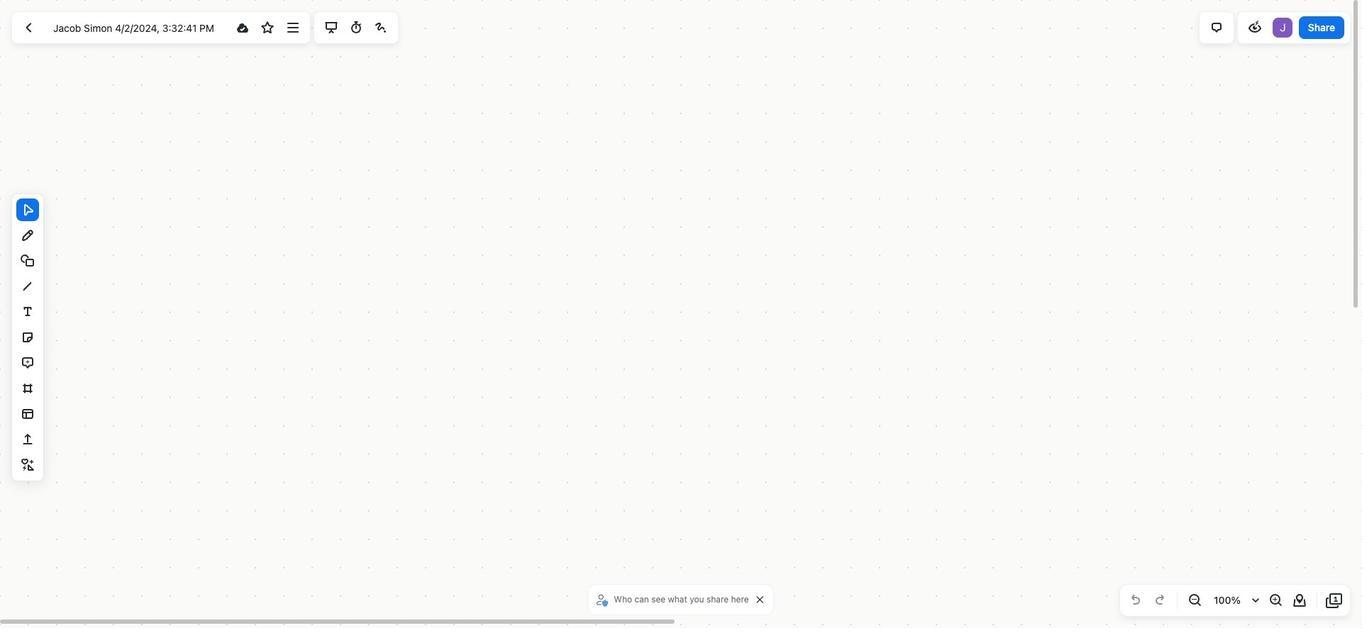 Task type: vqa. For each thing, say whether or not it's contained in the screenshot.
Zoom Out image at the right
yes



Task type: describe. For each thing, give the bounding box(es) containing it.
presentation image
[[323, 19, 340, 36]]

dashboard image
[[21, 19, 38, 36]]

Document name text field
[[43, 16, 229, 39]]

timer image
[[347, 19, 365, 36]]

more options image
[[284, 19, 301, 36]]

mini map image
[[1291, 592, 1308, 609]]



Task type: locate. For each thing, give the bounding box(es) containing it.
zoom out image
[[1186, 592, 1203, 609]]

pages image
[[1326, 592, 1343, 609]]

laser image
[[372, 19, 389, 36]]

close image
[[757, 597, 764, 604]]

list item
[[1271, 16, 1294, 39]]

star this whiteboard image
[[259, 19, 276, 36]]

comment panel image
[[1208, 19, 1225, 36]]

list
[[1271, 16, 1294, 39]]

zoom in image
[[1267, 592, 1284, 609]]



